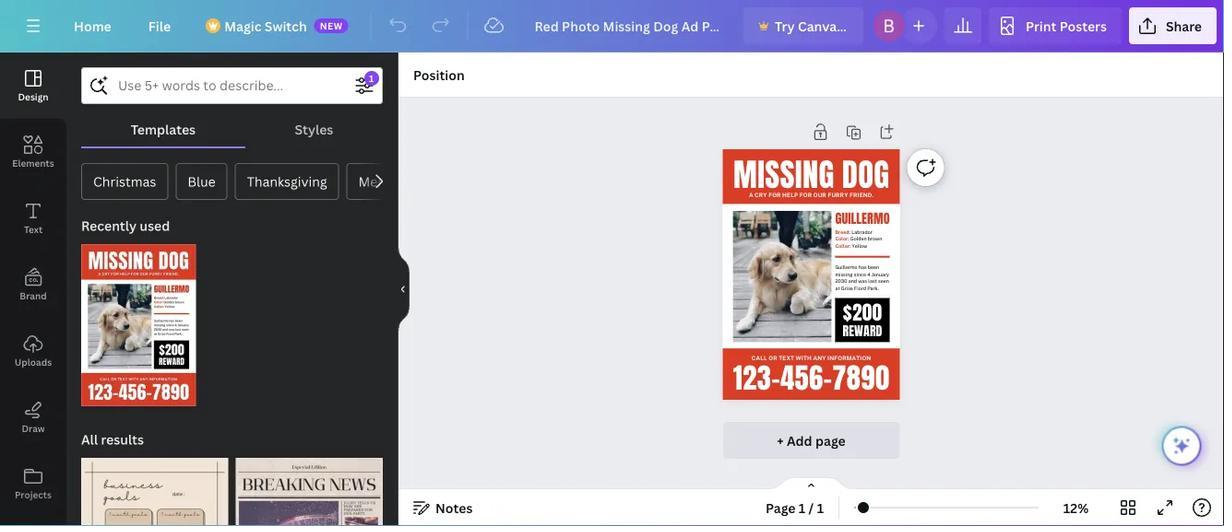Task type: describe. For each thing, give the bounding box(es) containing it.
missing
[[835, 272, 853, 278]]

recently used
[[81, 217, 170, 235]]

call or text with any information
[[752, 355, 871, 362]]

file
[[148, 17, 171, 35]]

since
[[854, 272, 866, 278]]

12% button
[[1046, 494, 1106, 523]]

design button
[[0, 53, 66, 119]]

print posters
[[1026, 17, 1107, 35]]

uploads button
[[0, 318, 66, 385]]

elements
[[12, 157, 54, 169]]

templates
[[131, 120, 196, 138]]

text
[[24, 223, 43, 236]]

any
[[813, 355, 826, 362]]

switch
[[265, 17, 307, 35]]

2 1 from the left
[[817, 500, 824, 517]]

information
[[828, 355, 871, 362]]

+ add page
[[777, 432, 846, 450]]

menu
[[359, 173, 394, 191]]

2 for from the left
[[800, 192, 812, 199]]

black vintage newspaper birthday party poster image
[[236, 459, 383, 527]]

furry
[[828, 192, 848, 199]]

page
[[816, 432, 846, 450]]

posters
[[1060, 17, 1107, 35]]

at
[[835, 286, 840, 291]]

color:
[[835, 236, 849, 242]]

magic
[[224, 17, 262, 35]]

new
[[320, 19, 343, 32]]

a
[[749, 192, 753, 199]]

12%
[[1064, 500, 1089, 517]]

/
[[809, 500, 814, 517]]

2030
[[835, 279, 847, 285]]

brown
[[868, 236, 882, 242]]

4
[[867, 272, 870, 278]]

seen
[[878, 279, 889, 285]]

labrador
[[852, 230, 872, 235]]

456-
[[781, 358, 832, 400]]

page
[[766, 500, 796, 517]]

with
[[796, 355, 812, 362]]

collar:
[[835, 243, 851, 249]]

share
[[1166, 17, 1202, 35]]

magic switch
[[224, 17, 307, 35]]

our
[[813, 192, 826, 199]]

$200
[[843, 299, 882, 328]]

park.
[[867, 286, 879, 291]]

all results
[[81, 431, 144, 449]]

brown simple business goals planner poster image
[[81, 459, 228, 527]]

guillermo has been missing since 4 january 2030 and was last seen at grise fiord park.
[[835, 265, 889, 291]]

pro
[[840, 17, 862, 35]]

page 1 / 1
[[766, 500, 824, 517]]

Design title text field
[[520, 7, 736, 44]]

design
[[18, 90, 48, 103]]

grise
[[841, 286, 853, 291]]

reward
[[843, 322, 882, 341]]

123-456-7890
[[733, 358, 890, 400]]

Use 5+ words to describe... search field
[[118, 68, 346, 103]]

$200 reward
[[843, 299, 882, 341]]

try
[[775, 17, 795, 35]]

breed: labrador color: golden brown collar: yellow
[[835, 230, 882, 249]]

7890
[[832, 358, 890, 400]]

golden
[[850, 236, 867, 242]]

projects
[[15, 489, 52, 501]]

file button
[[134, 7, 186, 44]]

christmas
[[93, 173, 156, 191]]

red photo missing dog ad poster image
[[81, 245, 196, 407]]

+
[[777, 432, 784, 450]]

hide image
[[398, 245, 410, 334]]



Task type: vqa. For each thing, say whether or not it's contained in the screenshot.
"Projects"
yes



Task type: locate. For each thing, give the bounding box(es) containing it.
brown simple business goals planner poster group
[[81, 448, 228, 527]]

0 vertical spatial guillermo
[[835, 209, 890, 229]]

elements button
[[0, 119, 66, 185]]

guillermo for guillermo
[[835, 209, 890, 229]]

been
[[868, 265, 879, 271]]

uploads
[[15, 356, 52, 369]]

styles
[[295, 120, 333, 138]]

add
[[787, 432, 813, 450]]

brand
[[20, 290, 47, 302]]

1 horizontal spatial 1
[[817, 500, 824, 517]]

cry
[[755, 192, 767, 199]]

call
[[752, 355, 767, 362]]

canva
[[798, 17, 837, 35]]

missing
[[733, 152, 834, 199]]

blue button
[[176, 163, 228, 200]]

guillermo for guillermo has been missing since 4 january 2030 and was last seen at grise fiord park.
[[835, 265, 858, 271]]

january
[[872, 272, 889, 278]]

guillermo up missing
[[835, 265, 858, 271]]

fiord
[[854, 286, 866, 291]]

breed:
[[835, 230, 850, 235]]

for
[[769, 192, 781, 199], [800, 192, 812, 199]]

missing dog a cry for help for our furry friend.
[[733, 152, 890, 199]]

friend.
[[850, 192, 874, 199]]

canva assistant image
[[1171, 436, 1193, 458]]

draw button
[[0, 385, 66, 451]]

for left the our
[[800, 192, 812, 199]]

notes
[[436, 500, 473, 517]]

apps image
[[0, 518, 66, 527]]

home
[[74, 17, 111, 35]]

1 vertical spatial guillermo
[[835, 265, 858, 271]]

christmas button
[[81, 163, 168, 200]]

position button
[[406, 60, 472, 90]]

1 horizontal spatial for
[[800, 192, 812, 199]]

brand button
[[0, 252, 66, 318]]

recently
[[81, 217, 137, 235]]

thanksgiving button
[[235, 163, 339, 200]]

blue
[[188, 173, 216, 191]]

last
[[868, 279, 877, 285]]

try canva pro button
[[744, 7, 864, 44]]

red photo missing dog ad poster group
[[81, 233, 196, 407]]

guillermo inside guillermo has been missing since 4 january 2030 and was last seen at grise fiord park.
[[835, 265, 858, 271]]

home link
[[59, 7, 126, 44]]

position
[[413, 66, 465, 84]]

templates button
[[81, 112, 245, 147]]

1 guillermo from the top
[[835, 209, 890, 229]]

+ add page button
[[723, 423, 900, 459]]

side panel tab list
[[0, 53, 66, 527]]

projects button
[[0, 451, 66, 518]]

results
[[101, 431, 144, 449]]

123-
[[733, 358, 781, 400]]

print posters button
[[989, 7, 1122, 44]]

menu button
[[347, 163, 406, 200]]

1 left /
[[799, 500, 806, 517]]

has
[[859, 265, 867, 271]]

0 horizontal spatial 1
[[799, 500, 806, 517]]

1 1 from the left
[[799, 500, 806, 517]]

text
[[779, 355, 794, 362]]

2 guillermo from the top
[[835, 265, 858, 271]]

text button
[[0, 185, 66, 252]]

1 for from the left
[[769, 192, 781, 199]]

black vintage newspaper birthday party poster group
[[236, 448, 383, 527]]

was
[[858, 279, 867, 285]]

all
[[81, 431, 98, 449]]

and
[[848, 279, 857, 285]]

dog
[[842, 152, 890, 199]]

thanksgiving
[[247, 173, 327, 191]]

guillermo up labrador
[[835, 209, 890, 229]]

share button
[[1129, 7, 1217, 44]]

show pages image
[[767, 477, 856, 492]]

used
[[140, 217, 170, 235]]

0 horizontal spatial for
[[769, 192, 781, 199]]

help
[[782, 192, 798, 199]]

yellow
[[852, 243, 867, 249]]

notes button
[[406, 494, 480, 523]]

main menu bar
[[0, 0, 1224, 53]]

try canva pro
[[775, 17, 862, 35]]

or
[[769, 355, 777, 362]]

guillermo
[[835, 209, 890, 229], [835, 265, 858, 271]]

draw
[[22, 423, 45, 435]]

1
[[799, 500, 806, 517], [817, 500, 824, 517]]

styles button
[[245, 112, 383, 147]]

print
[[1026, 17, 1057, 35]]

1 right /
[[817, 500, 824, 517]]

for right cry
[[769, 192, 781, 199]]



